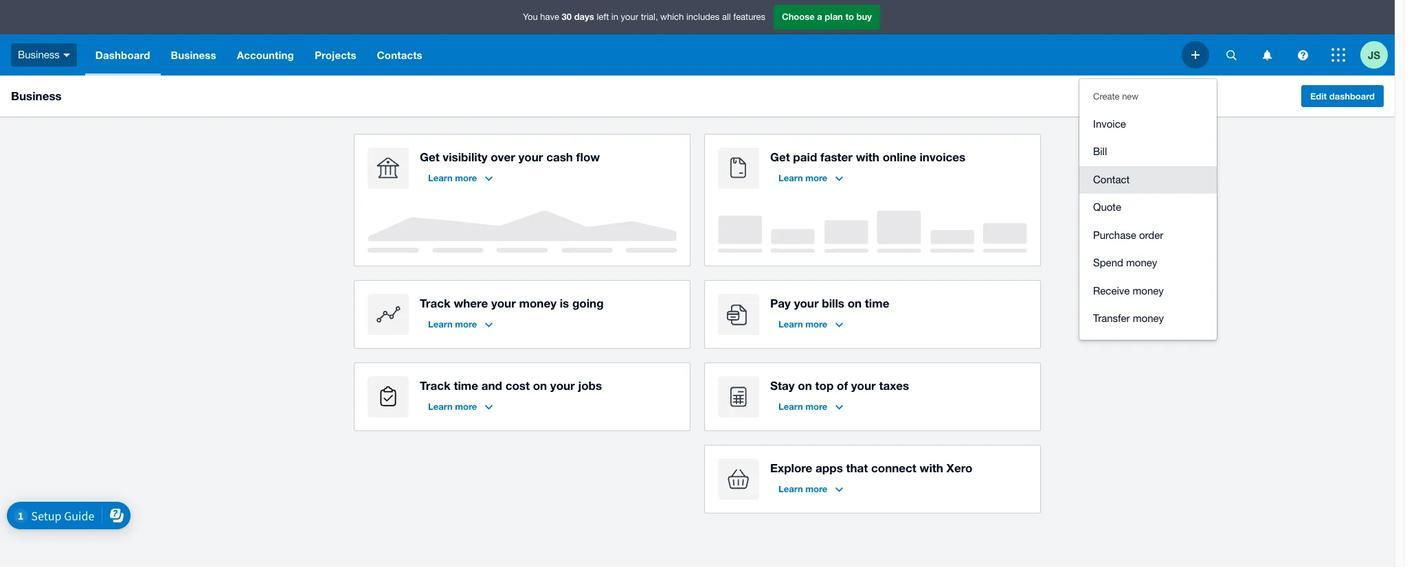 Task type: locate. For each thing, give the bounding box(es) containing it.
edit dashboard button
[[1302, 85, 1384, 107]]

with left xero
[[920, 461, 944, 476]]

1 vertical spatial time
[[454, 379, 478, 393]]

learn down explore on the bottom right
[[779, 484, 803, 495]]

1 horizontal spatial get
[[771, 150, 790, 164]]

learn more button for paid
[[771, 167, 852, 189]]

30
[[562, 11, 572, 22]]

business button
[[0, 34, 85, 76], [161, 34, 227, 76]]

track left where
[[420, 296, 451, 311]]

plan
[[825, 11, 843, 22]]

learn for apps
[[779, 484, 803, 495]]

learn more button for time
[[420, 396, 501, 418]]

money down the 'purchase order' link
[[1127, 257, 1158, 269]]

track
[[420, 296, 451, 311], [420, 379, 451, 393]]

transfer
[[1094, 313, 1131, 324]]

learn more button for on
[[771, 396, 852, 418]]

1 horizontal spatial on
[[798, 379, 812, 393]]

learn more for time
[[428, 401, 477, 412]]

learn more down where
[[428, 319, 477, 330]]

on right 'cost'
[[533, 379, 547, 393]]

you
[[523, 12, 538, 22]]

create new
[[1094, 91, 1139, 102]]

more down pay your bills on time
[[806, 319, 828, 330]]

2 business button from the left
[[161, 34, 227, 76]]

0 horizontal spatial get
[[420, 150, 440, 164]]

1 horizontal spatial business button
[[161, 34, 227, 76]]

learn more button for your
[[771, 313, 852, 335]]

order
[[1140, 229, 1164, 241]]

learn more down track time and cost on your jobs
[[428, 401, 477, 412]]

dashboard
[[95, 49, 150, 61]]

learn more button down top
[[771, 396, 852, 418]]

quote link
[[1080, 194, 1217, 222]]

get left paid in the top of the page
[[771, 150, 790, 164]]

money
[[1127, 257, 1158, 269], [1133, 285, 1164, 297], [519, 296, 557, 311], [1133, 313, 1165, 324]]

edit
[[1311, 91, 1328, 102]]

have
[[541, 12, 560, 22]]

more down paid in the top of the page
[[806, 173, 828, 184]]

learn down stay
[[779, 401, 803, 412]]

receive
[[1094, 285, 1130, 297]]

faster
[[821, 150, 853, 164]]

learn right track money icon
[[428, 319, 453, 330]]

money for spend money
[[1127, 257, 1158, 269]]

to
[[846, 11, 854, 22]]

with right faster
[[856, 150, 880, 164]]

flow
[[576, 150, 600, 164]]

projects
[[315, 49, 356, 61]]

over
[[491, 150, 515, 164]]

track where your money is going
[[420, 296, 604, 311]]

1 horizontal spatial time
[[865, 296, 890, 311]]

includes
[[687, 12, 720, 22]]

learn more down visibility
[[428, 173, 477, 184]]

learn right projects icon
[[428, 401, 453, 412]]

get
[[420, 150, 440, 164], [771, 150, 790, 164]]

learn more button down pay your bills on time
[[771, 313, 852, 335]]

learn for time
[[428, 401, 453, 412]]

your inside "you have 30 days left in your trial, which includes all features"
[[621, 12, 639, 22]]

your right in
[[621, 12, 639, 22]]

your right over at the top of the page
[[519, 150, 543, 164]]

online
[[883, 150, 917, 164]]

0 vertical spatial with
[[856, 150, 880, 164]]

on left top
[[798, 379, 812, 393]]

edit dashboard
[[1311, 91, 1376, 102]]

learn more for visibility
[[428, 173, 477, 184]]

1 horizontal spatial with
[[920, 461, 944, 476]]

1 get from the left
[[420, 150, 440, 164]]

money down 'receive money' link at the right
[[1133, 313, 1165, 324]]

2 track from the top
[[420, 379, 451, 393]]

contact link
[[1080, 166, 1217, 194]]

learn more down explore on the bottom right
[[779, 484, 828, 495]]

2 get from the left
[[771, 150, 790, 164]]

learn more button down visibility
[[420, 167, 501, 189]]

learn more down pay
[[779, 319, 828, 330]]

bills
[[822, 296, 845, 311]]

learn
[[428, 173, 453, 184], [779, 173, 803, 184], [428, 319, 453, 330], [779, 319, 803, 330], [428, 401, 453, 412], [779, 401, 803, 412], [779, 484, 803, 495]]

on right bills
[[848, 296, 862, 311]]

on
[[848, 296, 862, 311], [533, 379, 547, 393], [798, 379, 812, 393]]

more down top
[[806, 401, 828, 412]]

money for receive money
[[1133, 285, 1164, 297]]

0 horizontal spatial business button
[[0, 34, 85, 76]]

your right pay
[[794, 296, 819, 311]]

2 horizontal spatial on
[[848, 296, 862, 311]]

which
[[661, 12, 684, 22]]

more down track time and cost on your jobs
[[455, 401, 477, 412]]

your
[[621, 12, 639, 22], [519, 150, 543, 164], [491, 296, 516, 311], [794, 296, 819, 311], [550, 379, 575, 393], [852, 379, 876, 393]]

more down visibility
[[455, 173, 477, 184]]

learn down pay
[[779, 319, 803, 330]]

time
[[865, 296, 890, 311], [454, 379, 478, 393]]

track for track where your money is going
[[420, 296, 451, 311]]

purchase
[[1094, 229, 1137, 241]]

contacts button
[[367, 34, 433, 76]]

contact
[[1094, 174, 1130, 185]]

0 vertical spatial track
[[420, 296, 451, 311]]

learn more
[[428, 173, 477, 184], [779, 173, 828, 184], [428, 319, 477, 330], [779, 319, 828, 330], [428, 401, 477, 412], [779, 401, 828, 412], [779, 484, 828, 495]]

get paid faster with online invoices
[[771, 150, 966, 164]]

more for on
[[806, 401, 828, 412]]

purchase order
[[1094, 229, 1164, 241]]

time right bills
[[865, 296, 890, 311]]

is
[[560, 296, 569, 311]]

track right projects icon
[[420, 379, 451, 393]]

business inside navigation
[[171, 49, 216, 61]]

learn for paid
[[779, 173, 803, 184]]

learn down visibility
[[428, 173, 453, 184]]

all
[[722, 12, 731, 22]]

learn more down paid in the top of the page
[[779, 173, 828, 184]]

more down apps
[[806, 484, 828, 495]]

taxes
[[879, 379, 910, 393]]

track time and cost on your jobs
[[420, 379, 602, 393]]

where
[[454, 296, 488, 311]]

time left the and
[[454, 379, 478, 393]]

get left visibility
[[420, 150, 440, 164]]

connect
[[872, 461, 917, 476]]

1 vertical spatial track
[[420, 379, 451, 393]]

learn more down stay
[[779, 401, 828, 412]]

money down spend money link
[[1133, 285, 1164, 297]]

new
[[1123, 91, 1139, 102]]

banking preview line graph image
[[368, 211, 677, 253]]

with
[[856, 150, 880, 164], [920, 461, 944, 476]]

learn down paid in the top of the page
[[779, 173, 803, 184]]

track money icon image
[[368, 294, 409, 335]]

track for track time and cost on your jobs
[[420, 379, 451, 393]]

more
[[455, 173, 477, 184], [806, 173, 828, 184], [455, 319, 477, 330], [806, 319, 828, 330], [455, 401, 477, 412], [806, 401, 828, 412], [806, 484, 828, 495]]

svg image
[[1227, 50, 1237, 60], [1263, 50, 1272, 60], [1298, 50, 1308, 60], [1192, 51, 1200, 59], [63, 53, 70, 57]]

learn more for your
[[779, 319, 828, 330]]

get for get paid faster with online invoices
[[771, 150, 790, 164]]

accounting button
[[227, 34, 304, 76]]

create new group
[[1080, 103, 1217, 340]]

learn for your
[[779, 319, 803, 330]]

banner
[[0, 0, 1395, 340]]

banking icon image
[[368, 148, 409, 189]]

more down where
[[455, 319, 477, 330]]

list box
[[1080, 79, 1217, 340]]

learn more button
[[420, 167, 501, 189], [771, 167, 852, 189], [420, 313, 501, 335], [771, 313, 852, 335], [420, 396, 501, 418], [771, 396, 852, 418], [771, 478, 852, 500]]

dashboard
[[1330, 91, 1376, 102]]

learn for on
[[779, 401, 803, 412]]

learn more for apps
[[779, 484, 828, 495]]

list box containing invoice
[[1080, 79, 1217, 340]]

receive money link
[[1080, 277, 1217, 305]]

business
[[18, 49, 60, 60], [171, 49, 216, 61], [11, 89, 62, 103]]

get visibility over your cash flow
[[420, 150, 600, 164]]

that
[[847, 461, 868, 476]]

more for time
[[455, 401, 477, 412]]

accounting
[[237, 49, 294, 61]]

learn more button down paid in the top of the page
[[771, 167, 852, 189]]

and
[[482, 379, 502, 393]]

explore apps that connect with xero
[[771, 461, 973, 476]]

apps
[[816, 461, 843, 476]]

1 track from the top
[[420, 296, 451, 311]]

days
[[574, 11, 594, 22]]

navigation containing dashboard
[[85, 34, 1182, 76]]

learn more button down the and
[[420, 396, 501, 418]]

features
[[734, 12, 766, 22]]

learn more button down where
[[420, 313, 501, 335]]

learn more button down apps
[[771, 478, 852, 500]]

navigation
[[85, 34, 1182, 76]]



Task type: vqa. For each thing, say whether or not it's contained in the screenshot.
so
no



Task type: describe. For each thing, give the bounding box(es) containing it.
invoice
[[1094, 118, 1127, 130]]

purchase order link
[[1080, 222, 1217, 250]]

transfer money
[[1094, 313, 1165, 324]]

transfer money link
[[1080, 305, 1217, 333]]

going
[[573, 296, 604, 311]]

money left is on the left bottom
[[519, 296, 557, 311]]

you have 30 days left in your trial, which includes all features
[[523, 11, 766, 22]]

in
[[612, 12, 619, 22]]

projects button
[[304, 34, 367, 76]]

money for transfer money
[[1133, 313, 1165, 324]]

taxes icon image
[[718, 377, 760, 418]]

more for visibility
[[455, 173, 477, 184]]

contacts
[[377, 49, 423, 61]]

spend money link
[[1080, 250, 1217, 277]]

0 horizontal spatial with
[[856, 150, 880, 164]]

cost
[[506, 379, 530, 393]]

more for your
[[806, 319, 828, 330]]

jobs
[[578, 379, 602, 393]]

your left jobs in the bottom left of the page
[[550, 379, 575, 393]]

receive money
[[1094, 285, 1164, 297]]

contact option
[[1080, 166, 1217, 194]]

create
[[1094, 91, 1120, 102]]

learn more button for where
[[420, 313, 501, 335]]

of
[[837, 379, 848, 393]]

bill
[[1094, 146, 1108, 157]]

stay
[[771, 379, 795, 393]]

dashboard link
[[85, 34, 161, 76]]

add-ons icon image
[[718, 459, 760, 500]]

0 horizontal spatial on
[[533, 379, 547, 393]]

1 vertical spatial with
[[920, 461, 944, 476]]

invoice link
[[1080, 110, 1217, 138]]

your right where
[[491, 296, 516, 311]]

visibility
[[443, 150, 488, 164]]

choose
[[782, 11, 815, 22]]

your right of
[[852, 379, 876, 393]]

stay on top of your taxes
[[771, 379, 910, 393]]

0 vertical spatial time
[[865, 296, 890, 311]]

learn for visibility
[[428, 173, 453, 184]]

js button
[[1361, 34, 1395, 76]]

bill link
[[1080, 138, 1217, 166]]

learn more button for visibility
[[420, 167, 501, 189]]

top
[[816, 379, 834, 393]]

left
[[597, 12, 609, 22]]

learn more for where
[[428, 319, 477, 330]]

bills icon image
[[718, 294, 760, 335]]

invoices icon image
[[718, 148, 760, 189]]

buy
[[857, 11, 872, 22]]

explore
[[771, 461, 813, 476]]

xero
[[947, 461, 973, 476]]

svg image
[[1332, 48, 1346, 62]]

quote
[[1094, 201, 1122, 213]]

spend
[[1094, 257, 1124, 269]]

choose a plan to buy
[[782, 11, 872, 22]]

get for get visibility over your cash flow
[[420, 150, 440, 164]]

more for apps
[[806, 484, 828, 495]]

learn more for on
[[779, 401, 828, 412]]

pay
[[771, 296, 791, 311]]

invoices
[[920, 150, 966, 164]]

more for where
[[455, 319, 477, 330]]

learn for where
[[428, 319, 453, 330]]

0 horizontal spatial time
[[454, 379, 478, 393]]

paid
[[794, 150, 818, 164]]

cash
[[547, 150, 573, 164]]

banner containing js
[[0, 0, 1395, 340]]

a
[[818, 11, 823, 22]]

learn more button for apps
[[771, 478, 852, 500]]

spend money
[[1094, 257, 1158, 269]]

js
[[1369, 48, 1381, 61]]

pay your bills on time
[[771, 296, 890, 311]]

learn more for paid
[[779, 173, 828, 184]]

trial,
[[641, 12, 658, 22]]

invoices preview bar graph image
[[718, 211, 1028, 253]]

1 business button from the left
[[0, 34, 85, 76]]

projects icon image
[[368, 377, 409, 418]]

more for paid
[[806, 173, 828, 184]]



